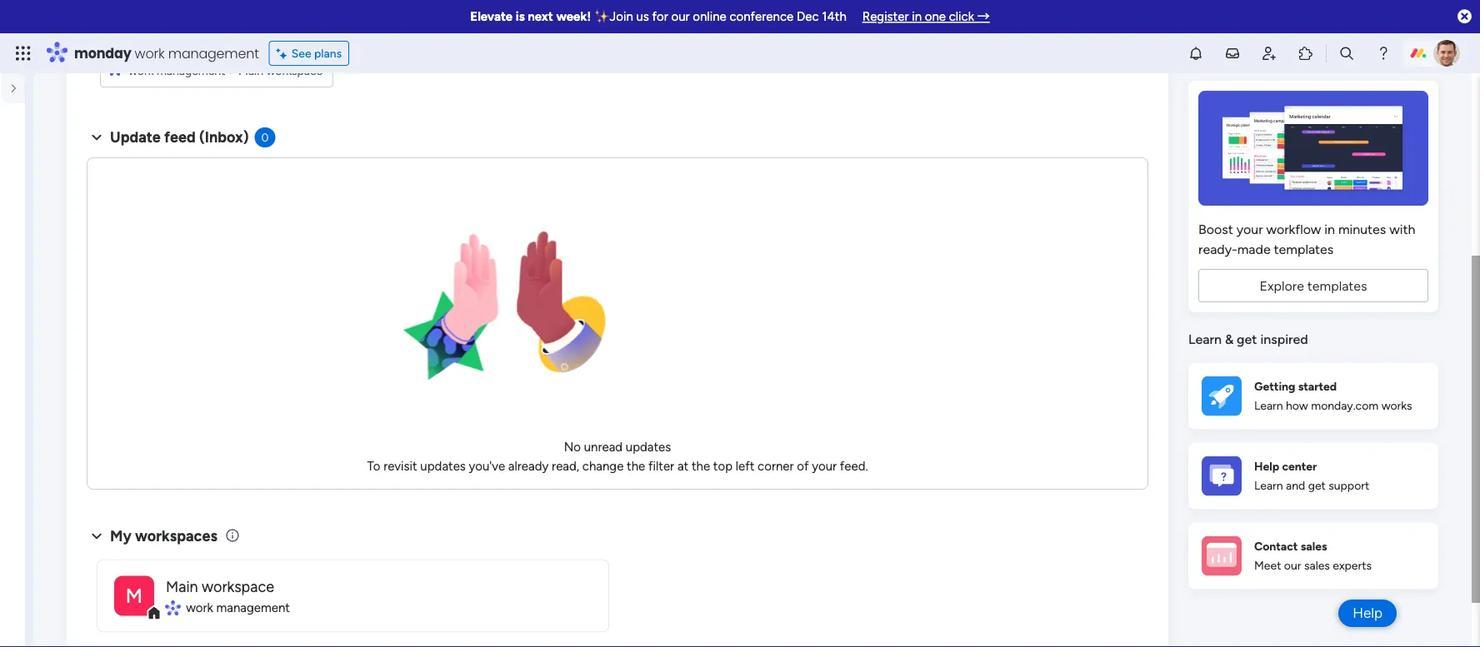 Task type: describe. For each thing, give the bounding box(es) containing it.
notifications image
[[1188, 45, 1205, 62]]

no
[[564, 441, 581, 456]]

experts
[[1334, 559, 1372, 574]]

management for work management
[[216, 601, 290, 616]]

left
[[736, 459, 755, 474]]

2 the from the left
[[692, 459, 710, 474]]

support
[[1329, 479, 1370, 494]]

apps image
[[1298, 45, 1315, 62]]

getting
[[1255, 380, 1296, 394]]

help center learn and get support
[[1255, 460, 1370, 494]]

explore
[[1260, 278, 1305, 294]]

filter
[[649, 459, 675, 474]]

update feed (inbox)
[[110, 129, 249, 147]]

1 vertical spatial updates
[[421, 459, 466, 474]]

of
[[797, 459, 809, 474]]

our inside contact sales meet our sales experts
[[1285, 559, 1302, 574]]

your inside boost your workflow in minutes with ready-made templates
[[1237, 222, 1264, 237]]

getting started learn how monday.com works
[[1255, 380, 1413, 414]]

1 vertical spatial lottie animation element
[[0, 556, 25, 648]]

contact
[[1255, 540, 1299, 555]]

revisit
[[384, 459, 417, 474]]

center
[[1283, 460, 1318, 475]]

join
[[610, 9, 633, 24]]

plans
[[314, 46, 342, 60]]

top
[[714, 459, 733, 474]]

workspace options image
[[12, 165, 28, 182]]

see
[[292, 46, 312, 60]]

change
[[583, 459, 624, 474]]

templates inside boost your workflow in minutes with ready-made templates
[[1275, 242, 1334, 257]]

is
[[516, 9, 525, 24]]

0 vertical spatial sales
[[1301, 540, 1328, 555]]

inbox image
[[1225, 45, 1242, 62]]

close my workspaces image
[[87, 527, 107, 547]]

contact sales element
[[1189, 523, 1439, 590]]

help for help
[[1353, 605, 1383, 622]]

0 vertical spatial work
[[135, 44, 165, 63]]

work for work management > main workspace
[[128, 64, 154, 78]]

meet
[[1255, 559, 1282, 574]]

0 vertical spatial management
[[168, 44, 259, 63]]

week!
[[556, 9, 591, 24]]

register
[[863, 9, 909, 24]]

contact sales meet our sales experts
[[1255, 540, 1372, 574]]

&
[[1226, 332, 1234, 348]]

read,
[[552, 459, 580, 474]]

help button
[[1339, 600, 1397, 628]]

elevate is next week! ✨ join us for our online conference dec 14th
[[471, 9, 847, 24]]

1 horizontal spatial lottie animation element
[[367, 172, 634, 439]]

monday.com
[[1312, 399, 1379, 414]]

ready-
[[1199, 242, 1238, 257]]

main inside "link"
[[239, 64, 264, 78]]

main workspace
[[166, 578, 274, 596]]

0 horizontal spatial our
[[672, 9, 690, 24]]

boost
[[1199, 222, 1234, 237]]

lottie animation image for right lottie animation element
[[367, 172, 634, 439]]

see plans button
[[269, 41, 349, 66]]

1 vertical spatial workspace
[[202, 578, 274, 596]]

online
[[693, 9, 727, 24]]

us
[[637, 9, 649, 24]]

help center element
[[1189, 443, 1439, 510]]

invite members image
[[1262, 45, 1278, 62]]

learn & get inspired
[[1189, 332, 1309, 348]]

update
[[110, 129, 161, 147]]

help image
[[1376, 45, 1392, 62]]

for
[[652, 9, 669, 24]]

select product image
[[15, 45, 32, 62]]

at
[[678, 459, 689, 474]]

dec
[[797, 9, 819, 24]]

workflow
[[1267, 222, 1322, 237]]

elevate
[[471, 9, 513, 24]]

made
[[1238, 242, 1271, 257]]

0 horizontal spatial in
[[912, 9, 922, 24]]

you've
[[469, 459, 505, 474]]

feed.
[[840, 459, 868, 474]]

>
[[228, 64, 236, 78]]



Task type: locate. For each thing, give the bounding box(es) containing it.
learn down getting
[[1255, 399, 1284, 414]]

sales
[[1301, 540, 1328, 555], [1305, 559, 1331, 574]]

your
[[1237, 222, 1264, 237], [812, 459, 837, 474]]

to
[[367, 459, 381, 474]]

main right m
[[166, 578, 198, 596]]

learn left &
[[1189, 332, 1222, 348]]

our
[[672, 9, 690, 24], [1285, 559, 1302, 574]]

help down experts
[[1353, 605, 1383, 622]]

1 vertical spatial our
[[1285, 559, 1302, 574]]

0 vertical spatial updates
[[626, 441, 671, 456]]

1 horizontal spatial our
[[1285, 559, 1302, 574]]

in
[[912, 9, 922, 24], [1325, 222, 1336, 237]]

see plans
[[292, 46, 342, 60]]

lottie animation image for bottommost lottie animation element
[[0, 556, 25, 648]]

lottie animation image
[[367, 172, 634, 439], [0, 556, 25, 648]]

help
[[1255, 460, 1280, 475], [1353, 605, 1383, 622]]

feed
[[164, 129, 196, 147]]

help for help center learn and get support
[[1255, 460, 1280, 475]]

help inside button
[[1353, 605, 1383, 622]]

workspace down 'see'
[[266, 64, 323, 78]]

templates
[[1275, 242, 1334, 257], [1308, 278, 1368, 294]]

workspace image
[[114, 577, 154, 617]]

✨
[[594, 9, 607, 24]]

sales left experts
[[1305, 559, 1331, 574]]

main right >
[[239, 64, 264, 78]]

0 vertical spatial main
[[239, 64, 264, 78]]

in inside boost your workflow in minutes with ready-made templates
[[1325, 222, 1336, 237]]

unread
[[584, 441, 623, 456]]

click
[[949, 9, 975, 24]]

getting started element
[[1189, 363, 1439, 430]]

1 horizontal spatial lottie animation image
[[367, 172, 634, 439]]

0 vertical spatial workspace
[[266, 64, 323, 78]]

my workspaces
[[110, 528, 217, 546]]

get
[[1237, 332, 1258, 348], [1309, 479, 1326, 494]]

learn inside getting started learn how monday.com works
[[1255, 399, 1284, 414]]

your right 'of'
[[812, 459, 837, 474]]

1 horizontal spatial updates
[[626, 441, 671, 456]]

in left one
[[912, 9, 922, 24]]

1 horizontal spatial get
[[1309, 479, 1326, 494]]

0 vertical spatial get
[[1237, 332, 1258, 348]]

minutes
[[1339, 222, 1387, 237]]

templates inside button
[[1308, 278, 1368, 294]]

14th
[[822, 9, 847, 24]]

with
[[1390, 222, 1416, 237]]

0 horizontal spatial help
[[1255, 460, 1280, 475]]

our right the meet on the right bottom
[[1285, 559, 1302, 574]]

0 vertical spatial templates
[[1275, 242, 1334, 257]]

learn
[[1189, 332, 1222, 348], [1255, 399, 1284, 414], [1255, 479, 1284, 494]]

register in one click → link
[[863, 9, 990, 24]]

next
[[528, 9, 554, 24]]

1 vertical spatial get
[[1309, 479, 1326, 494]]

2 vertical spatial work
[[186, 601, 213, 616]]

our right for
[[672, 9, 690, 24]]

started
[[1299, 380, 1338, 394]]

get right and
[[1309, 479, 1326, 494]]

0 vertical spatial our
[[672, 9, 690, 24]]

main
[[239, 64, 264, 78], [166, 578, 198, 596]]

1 horizontal spatial in
[[1325, 222, 1336, 237]]

(inbox)
[[199, 129, 249, 147]]

management down monday work management
[[157, 64, 225, 78]]

workspace
[[266, 64, 323, 78], [202, 578, 274, 596]]

templates down workflow at the top of page
[[1275, 242, 1334, 257]]

1 vertical spatial help
[[1353, 605, 1383, 622]]

work right monday
[[135, 44, 165, 63]]

updates
[[626, 441, 671, 456], [421, 459, 466, 474]]

close update feed (inbox) image
[[87, 128, 107, 148]]

your inside no unread updates to revisit updates you've already read, change the filter at the top left corner of your feed.
[[812, 459, 837, 474]]

1 vertical spatial sales
[[1305, 559, 1331, 574]]

0 horizontal spatial lottie animation element
[[0, 556, 25, 648]]

learn left and
[[1255, 479, 1284, 494]]

how
[[1287, 399, 1309, 414]]

0 horizontal spatial get
[[1237, 332, 1258, 348]]

0 vertical spatial help
[[1255, 460, 1280, 475]]

1 horizontal spatial your
[[1237, 222, 1264, 237]]

boost your workflow in minutes with ready-made templates
[[1199, 222, 1416, 257]]

already
[[508, 459, 549, 474]]

sales right contact
[[1301, 540, 1328, 555]]

2 vertical spatial learn
[[1255, 479, 1284, 494]]

updates right revisit
[[421, 459, 466, 474]]

work management > main workspace link
[[100, 0, 334, 88]]

1 vertical spatial main
[[166, 578, 198, 596]]

1 horizontal spatial the
[[692, 459, 710, 474]]

the left filter
[[627, 459, 646, 474]]

work down main workspace
[[186, 601, 213, 616]]

management up work management > main workspace
[[168, 44, 259, 63]]

work down monday work management
[[128, 64, 154, 78]]

templates right explore
[[1308, 278, 1368, 294]]

0 vertical spatial your
[[1237, 222, 1264, 237]]

1 vertical spatial lottie animation image
[[0, 556, 25, 648]]

the
[[627, 459, 646, 474], [692, 459, 710, 474]]

0 horizontal spatial lottie animation image
[[0, 556, 25, 648]]

0 horizontal spatial updates
[[421, 459, 466, 474]]

1 vertical spatial work
[[128, 64, 154, 78]]

list box
[[0, 230, 33, 487]]

workspace up "work management"
[[202, 578, 274, 596]]

work for work management
[[186, 601, 213, 616]]

m
[[126, 585, 143, 609]]

search everything image
[[1339, 45, 1356, 62]]

works
[[1382, 399, 1413, 414]]

0 vertical spatial in
[[912, 9, 922, 24]]

1 vertical spatial learn
[[1255, 399, 1284, 414]]

the right at
[[692, 459, 710, 474]]

2 vertical spatial management
[[216, 601, 290, 616]]

learn inside help center learn and get support
[[1255, 479, 1284, 494]]

1 vertical spatial management
[[157, 64, 225, 78]]

management for work management > main workspace
[[157, 64, 225, 78]]

in left minutes
[[1325, 222, 1336, 237]]

work
[[135, 44, 165, 63], [128, 64, 154, 78], [186, 601, 213, 616]]

management inside "link"
[[157, 64, 225, 78]]

work inside "link"
[[128, 64, 154, 78]]

templates image image
[[1204, 91, 1424, 206]]

conference
[[730, 9, 794, 24]]

updates up filter
[[626, 441, 671, 456]]

0 horizontal spatial the
[[627, 459, 646, 474]]

help inside help center learn and get support
[[1255, 460, 1280, 475]]

1 vertical spatial templates
[[1308, 278, 1368, 294]]

get right &
[[1237, 332, 1258, 348]]

learn for getting
[[1255, 399, 1284, 414]]

management down main workspace
[[216, 601, 290, 616]]

work management > main workspace
[[128, 64, 323, 78]]

management
[[168, 44, 259, 63], [157, 64, 225, 78], [216, 601, 290, 616]]

0 vertical spatial lottie animation element
[[367, 172, 634, 439]]

lottie animation element
[[367, 172, 634, 439], [0, 556, 25, 648]]

your up made
[[1237, 222, 1264, 237]]

work management
[[186, 601, 290, 616]]

corner
[[758, 459, 794, 474]]

monday work management
[[74, 44, 259, 63]]

register in one click →
[[863, 9, 990, 24]]

0
[[261, 131, 269, 145]]

0 vertical spatial lottie animation image
[[367, 172, 634, 439]]

1 the from the left
[[627, 459, 646, 474]]

no unread updates to revisit updates you've already read, change the filter at the top left corner of your feed.
[[367, 441, 868, 474]]

learn for help
[[1255, 479, 1284, 494]]

and
[[1287, 479, 1306, 494]]

workspace inside work management > main workspace "link"
[[266, 64, 323, 78]]

inspired
[[1261, 332, 1309, 348]]

explore templates
[[1260, 278, 1368, 294]]

workspaces
[[135, 528, 217, 546]]

explore templates button
[[1199, 270, 1429, 303]]

0 vertical spatial learn
[[1189, 332, 1222, 348]]

my
[[110, 528, 132, 546]]

1 horizontal spatial help
[[1353, 605, 1383, 622]]

get inside help center learn and get support
[[1309, 479, 1326, 494]]

one
[[925, 9, 946, 24]]

1 vertical spatial your
[[812, 459, 837, 474]]

→
[[978, 9, 990, 24]]

option
[[0, 233, 25, 236]]

0 horizontal spatial main
[[166, 578, 198, 596]]

1 horizontal spatial main
[[239, 64, 264, 78]]

monday
[[74, 44, 131, 63]]

terry turtle image
[[1434, 40, 1461, 67]]

0 horizontal spatial your
[[812, 459, 837, 474]]

help left center on the bottom right of the page
[[1255, 460, 1280, 475]]

1 vertical spatial in
[[1325, 222, 1336, 237]]



Task type: vqa. For each thing, say whether or not it's contained in the screenshot.


